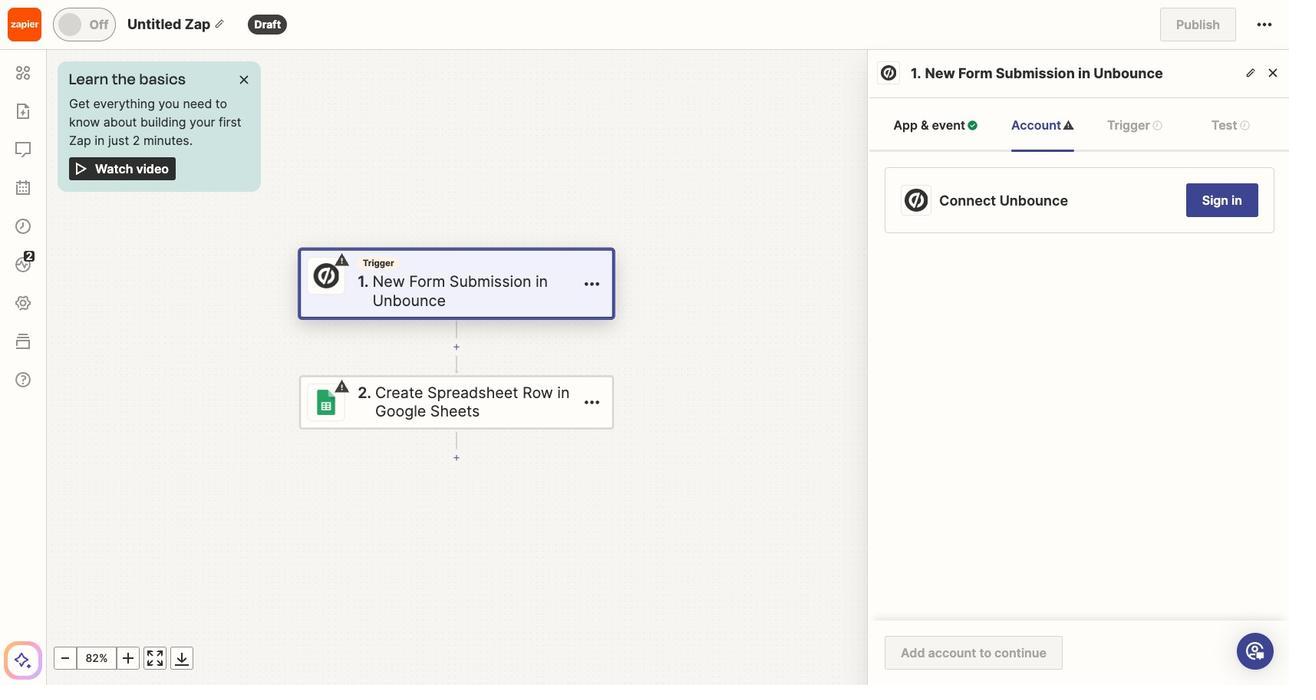 Task type: describe. For each thing, give the bounding box(es) containing it.
fit to view image
[[146, 650, 164, 668]]

about
[[104, 114, 137, 130]]

zoom out image
[[56, 650, 74, 668]]

just
[[108, 133, 129, 148]]

your
[[190, 114, 215, 130]]

indeterminate element for test
[[1240, 119, 1251, 131]]

watch video
[[95, 161, 169, 177]]

publish button
[[1161, 8, 1237, 41]]

draft
[[254, 18, 281, 31]]

&
[[921, 117, 929, 133]]

the
[[112, 68, 136, 91]]

1. inside trigger 1. new form submission in unbounce
[[358, 273, 369, 291]]

indeterminate element for trigger
[[1152, 119, 1164, 131]]

0 vertical spatial form
[[959, 65, 993, 81]]

add
[[901, 646, 925, 661]]

account
[[1012, 117, 1062, 133]]

%
[[99, 652, 108, 665]]

you
[[159, 96, 180, 111]]

need
[[183, 96, 212, 111]]

0 vertical spatial zap
[[185, 16, 211, 32]]

add account to continue button
[[885, 636, 1063, 670]]

create
[[375, 384, 423, 402]]

to inside get everything you need to know about building your first zap in just 2 minutes.
[[216, 96, 227, 111]]

first
[[219, 114, 242, 130]]

video
[[136, 161, 169, 177]]

82
[[86, 652, 99, 665]]

trigger button
[[1092, 98, 1179, 152]]

0 vertical spatial unbounce
[[1094, 65, 1164, 81]]

google sheets logo image
[[314, 390, 339, 415]]

basics
[[139, 68, 186, 91]]

in inside 2. create spreadsheet row in google sheets
[[558, 384, 570, 402]]

complete image
[[967, 119, 979, 131]]

complete element
[[967, 119, 979, 131]]

0 vertical spatial 1.
[[911, 65, 922, 81]]

export to image image
[[173, 650, 191, 668]]

sign
[[1203, 193, 1229, 208]]

test
[[1212, 117, 1238, 133]]

minutes.
[[143, 133, 193, 148]]

account
[[929, 646, 977, 661]]

form inside trigger 1. new form submission in unbounce
[[409, 273, 446, 291]]

1 horizontal spatial submission
[[996, 65, 1075, 81]]

google
[[375, 403, 426, 421]]

event
[[932, 117, 966, 133]]

get everything you need to know about building your first zap in just 2 minutes.
[[69, 96, 242, 148]]

incomplete element inside account link
[[1063, 119, 1075, 131]]

continue
[[995, 646, 1047, 661]]

app
[[894, 117, 918, 133]]

82 %
[[86, 652, 108, 665]]

incomplete image
[[335, 253, 350, 268]]

2 inside get everything you need to know about building your first zap in just 2 minutes.
[[133, 133, 140, 148]]

1 vertical spatial unbounce
[[1000, 192, 1069, 208]]

editor sidebar element
[[4, 50, 42, 680]]

0 horizontal spatial unbounce logo image
[[314, 263, 339, 289]]



Task type: locate. For each thing, give the bounding box(es) containing it.
get
[[69, 96, 90, 111]]

indeterminate element left 'test' in the right of the page
[[1152, 119, 1164, 131]]

incomplete image inside account link
[[1063, 119, 1075, 131]]

everything
[[93, 96, 155, 111]]

1 horizontal spatial unbounce
[[1000, 192, 1069, 208]]

zap right untitled on the left top
[[185, 16, 211, 32]]

incomplete image
[[1063, 119, 1075, 131], [335, 379, 350, 395]]

trigger
[[1108, 117, 1151, 133], [363, 258, 394, 268]]

1 vertical spatial form
[[409, 273, 446, 291]]

0 horizontal spatial to
[[216, 96, 227, 111]]

submission inside trigger 1. new form submission in unbounce
[[450, 273, 532, 291]]

zap down "know" on the top left of the page
[[69, 133, 91, 148]]

2 horizontal spatial unbounce
[[1094, 65, 1164, 81]]

trigger left indeterminate image on the top right of the page
[[1108, 117, 1151, 133]]

test button
[[1197, 98, 1266, 152]]

0 vertical spatial trigger
[[1108, 117, 1151, 133]]

1 vertical spatial incomplete image
[[335, 379, 350, 395]]

indeterminate element inside "test" button
[[1240, 119, 1251, 131]]

2. create spreadsheet row in google sheets
[[358, 384, 570, 421]]

1 horizontal spatial zap
[[185, 16, 211, 32]]

watch video button
[[69, 157, 176, 180]]

unbounce logo image
[[881, 65, 897, 81], [905, 189, 928, 212], [314, 263, 339, 289]]

new inside trigger 1. new form submission in unbounce
[[373, 273, 405, 291]]

1 horizontal spatial 1.
[[911, 65, 922, 81]]

1 vertical spatial 2
[[26, 250, 33, 263]]

0 horizontal spatial indeterminate element
[[1152, 119, 1164, 131]]

1 vertical spatial trigger
[[363, 258, 394, 268]]

in inside get everything you need to know about building your first zap in just 2 minutes.
[[95, 133, 105, 148]]

0 horizontal spatial trigger
[[363, 258, 394, 268]]

sign in
[[1203, 193, 1243, 208]]

1 horizontal spatial new
[[926, 65, 956, 81]]

form
[[959, 65, 993, 81], [409, 273, 446, 291]]

app & event
[[894, 117, 966, 133]]

1 indeterminate element from the left
[[1152, 119, 1164, 131]]

indeterminate element inside trigger button
[[1152, 119, 1164, 131]]

in inside trigger 1. new form submission in unbounce
[[536, 273, 548, 291]]

zap inside get everything you need to know about building your first zap in just 2 minutes.
[[69, 133, 91, 148]]

1 vertical spatial zap
[[69, 133, 91, 148]]

0 vertical spatial submission
[[996, 65, 1075, 81]]

2 vertical spatial unbounce
[[373, 292, 446, 310]]

row
[[523, 384, 553, 402]]

0 vertical spatial 2
[[133, 133, 140, 148]]

1 vertical spatial incomplete element
[[335, 253, 350, 268]]

learn the basics
[[69, 68, 186, 91]]

0 horizontal spatial zap
[[69, 133, 91, 148]]

indeterminate image
[[1240, 119, 1251, 131]]

zoom in image
[[119, 650, 137, 668]]

0 horizontal spatial 2
[[26, 250, 33, 263]]

1 horizontal spatial trigger
[[1108, 117, 1151, 133]]

2 horizontal spatial unbounce logo image
[[905, 189, 928, 212]]

learn
[[69, 68, 109, 91]]

off
[[89, 17, 109, 32]]

to up first
[[216, 96, 227, 111]]

1 horizontal spatial to
[[980, 646, 992, 661]]

untitled zap
[[127, 16, 211, 32]]

0 vertical spatial to
[[216, 96, 227, 111]]

trigger right incomplete icon
[[363, 258, 394, 268]]

2 indeterminate element from the left
[[1240, 119, 1251, 131]]

1 horizontal spatial form
[[959, 65, 993, 81]]

in
[[1079, 65, 1091, 81], [95, 133, 105, 148], [1232, 193, 1243, 208], [536, 273, 548, 291], [558, 384, 570, 402]]

trigger for trigger 1. new form submission in unbounce
[[363, 258, 394, 268]]

spreadsheet
[[428, 384, 519, 402]]

open intercom messenger image
[[1247, 643, 1265, 661]]

zoom level percentage element
[[77, 647, 117, 670]]

trigger for trigger
[[1108, 117, 1151, 133]]

0 vertical spatial incomplete image
[[1063, 119, 1075, 131]]

1.
[[911, 65, 922, 81], [358, 273, 369, 291]]

2
[[133, 133, 140, 148], [26, 250, 33, 263]]

1 vertical spatial to
[[980, 646, 992, 661]]

connect unbounce
[[940, 192, 1069, 208]]

incomplete element for trigger 1. new form submission in unbounce
[[335, 253, 350, 268]]

in inside 'sign in' button
[[1232, 193, 1243, 208]]

sign in button
[[1187, 183, 1259, 217]]

unbounce
[[1094, 65, 1164, 81], [1000, 192, 1069, 208], [373, 292, 446, 310]]

2.
[[358, 384, 372, 402]]

submission
[[996, 65, 1075, 81], [450, 273, 532, 291]]

0 vertical spatial incomplete element
[[1063, 119, 1075, 131]]

1 vertical spatial unbounce logo image
[[905, 189, 928, 212]]

watch
[[95, 161, 133, 177]]

indeterminate image
[[1152, 119, 1164, 131]]

to inside button
[[980, 646, 992, 661]]

account link
[[1012, 98, 1075, 152]]

1 horizontal spatial unbounce logo image
[[881, 65, 897, 81]]

trigger inside trigger 1. new form submission in unbounce
[[363, 258, 394, 268]]

0 horizontal spatial 1.
[[358, 273, 369, 291]]

trigger 1. new form submission in unbounce
[[358, 258, 548, 310]]

to
[[216, 96, 227, 111], [980, 646, 992, 661]]

1 horizontal spatial incomplete image
[[1063, 119, 1075, 131]]

app & event link
[[894, 98, 979, 152]]

0 vertical spatial unbounce logo image
[[881, 65, 897, 81]]

indeterminate element
[[1152, 119, 1164, 131], [1240, 119, 1251, 131]]

0 horizontal spatial new
[[373, 273, 405, 291]]

building
[[140, 114, 186, 130]]

sheets
[[431, 403, 480, 421]]

publish
[[1177, 17, 1221, 32]]

indeterminate element right 'test' in the right of the page
[[1240, 119, 1251, 131]]

0 horizontal spatial form
[[409, 273, 446, 291]]

0 horizontal spatial unbounce
[[373, 292, 446, 310]]

unbounce inside trigger 1. new form submission in unbounce
[[373, 292, 446, 310]]

incomplete image right account
[[1063, 119, 1075, 131]]

2 inside editor sidebar element
[[26, 250, 33, 263]]

add account to continue
[[901, 646, 1047, 661]]

1 vertical spatial submission
[[450, 273, 532, 291]]

zap
[[185, 16, 211, 32], [69, 133, 91, 148]]

incomplete image for 'incomplete' element related to 2. create spreadsheet row in google sheets
[[335, 379, 350, 395]]

incomplete image left 2.
[[335, 379, 350, 395]]

trigger inside button
[[1108, 117, 1151, 133]]

2 vertical spatial unbounce logo image
[[314, 263, 339, 289]]

incomplete image for 'incomplete' element inside account link
[[1063, 119, 1075, 131]]

0 horizontal spatial submission
[[450, 273, 532, 291]]

know
[[69, 114, 100, 130]]

1 vertical spatial 1.
[[358, 273, 369, 291]]

2 vertical spatial incomplete element
[[335, 379, 350, 395]]

to right 'account' at the bottom right of the page
[[980, 646, 992, 661]]

connect
[[940, 192, 997, 208]]

1 horizontal spatial indeterminate element
[[1240, 119, 1251, 131]]

new form submission in unbounce
[[926, 65, 1164, 81]]

incomplete element
[[1063, 119, 1075, 131], [335, 253, 350, 268], [335, 379, 350, 395]]

1 horizontal spatial 2
[[133, 133, 140, 148]]

0 horizontal spatial incomplete image
[[335, 379, 350, 395]]

untitled
[[127, 16, 182, 32]]

new
[[926, 65, 956, 81], [373, 273, 405, 291]]

0 vertical spatial new
[[926, 65, 956, 81]]

1 vertical spatial new
[[373, 273, 405, 291]]

incomplete element for 2. create spreadsheet row in google sheets
[[335, 379, 350, 395]]



Task type: vqa. For each thing, say whether or not it's contained in the screenshot.
minutes.
yes



